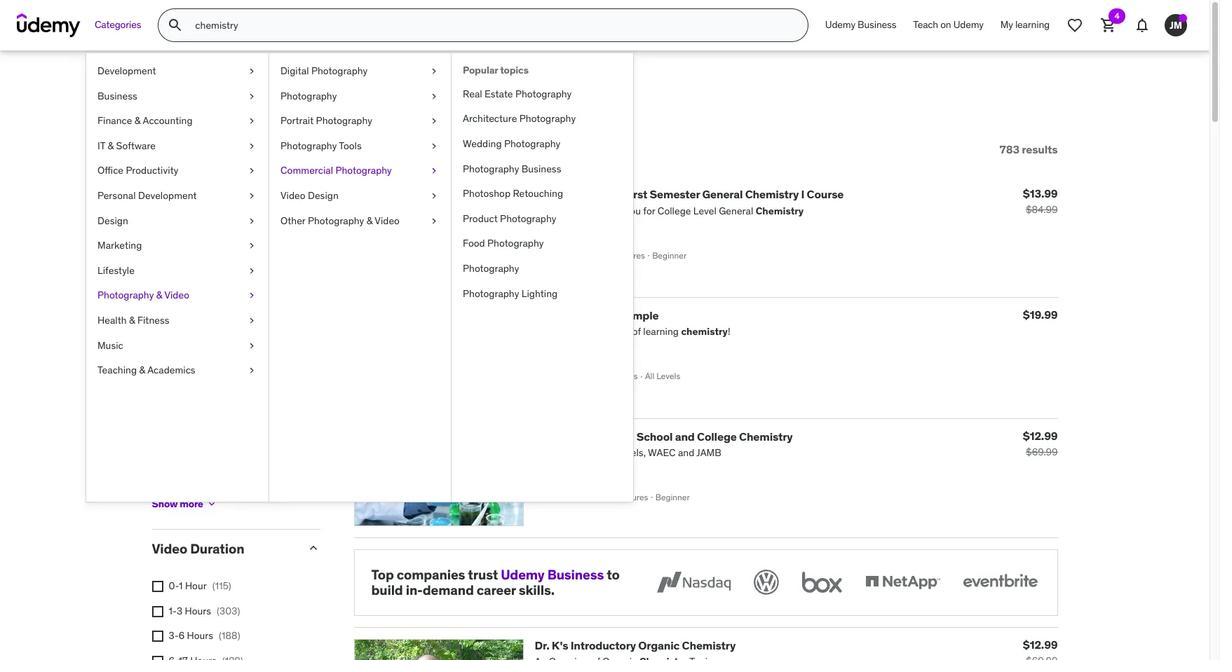 Task type: vqa. For each thing, say whether or not it's contained in the screenshot.
"CAREERS" link
no



Task type: describe. For each thing, give the bounding box(es) containing it.
health & fitness link
[[86, 309, 269, 333]]

& inside "link"
[[367, 214, 373, 227]]

783 results status
[[1000, 142, 1058, 156]]

xsmall image inside commercial photography link
[[429, 164, 440, 178]]

xsmall image inside music link
[[246, 339, 257, 353]]

course
[[807, 188, 844, 202]]

my learning
[[1001, 18, 1050, 31]]

first
[[624, 188, 647, 202]]

photography up commercial
[[281, 139, 337, 152]]

dr. k's introductory organic chemistry
[[535, 639, 736, 653]]

product
[[463, 212, 498, 225]]

photography up photoshop
[[463, 162, 519, 175]]

xsmall image inside photography tools link
[[429, 139, 440, 153]]

organic
[[638, 639, 680, 653]]

marketing link
[[86, 234, 269, 259]]

career
[[477, 582, 516, 599]]

digital photography link
[[269, 59, 451, 84]]

office productivity link
[[86, 159, 269, 184]]

& for health & fitness
[[129, 314, 135, 327]]

xsmall image for video design
[[429, 189, 440, 203]]

& for 3.5 & up (541)
[[237, 289, 243, 301]]

school
[[637, 430, 673, 444]]

marketing
[[97, 239, 142, 252]]

chemistry right 'organic'
[[682, 639, 736, 653]]

$12.99 for $12.99
[[1023, 638, 1058, 652]]

up for (571)
[[245, 313, 257, 326]]

my
[[1001, 18, 1013, 31]]

(541)
[[262, 289, 282, 301]]

0 vertical spatial development
[[97, 65, 156, 77]]

portrait photography link
[[269, 109, 451, 134]]

xsmall image for office productivity
[[246, 164, 257, 178]]

xsmall image for development
[[246, 65, 257, 78]]

photoshop
[[463, 187, 511, 200]]

dr. for dr. k's introductory organic chemistry
[[535, 639, 549, 653]]

4.5
[[221, 239, 234, 251]]

digital
[[281, 65, 309, 77]]

shopping cart with 4 items image
[[1100, 17, 1117, 34]]

video up other
[[281, 189, 305, 202]]

(464)
[[262, 264, 285, 276]]

(303)
[[217, 605, 240, 618]]

video down "lifestyle" link
[[164, 289, 189, 302]]

design link
[[86, 209, 269, 234]]

xsmall image for photography & video
[[246, 289, 257, 303]]

udemy business
[[825, 18, 896, 31]]

demand
[[423, 582, 474, 599]]

wedding photography
[[463, 137, 561, 150]]

xsmall image inside the photography link
[[429, 89, 440, 103]]

& for 4.5 & up (272)
[[237, 239, 243, 251]]

1
[[179, 580, 183, 593]]

submit search image
[[167, 17, 184, 34]]

to
[[607, 566, 620, 583]]

& for photography & video
[[156, 289, 162, 302]]

real
[[463, 88, 482, 100]]

product photography link
[[452, 207, 633, 232]]

xsmall image for design
[[246, 214, 257, 228]]

3.0 & up (571)
[[221, 313, 283, 326]]

in-
[[406, 582, 423, 599]]

dr. k's complete first semester general chemistry i course
[[535, 188, 844, 202]]

finance & accounting
[[97, 114, 193, 127]]

video duration
[[152, 541, 244, 558]]

photography up "chemistry"
[[311, 65, 368, 77]]

& for 3.0 & up (571)
[[237, 313, 243, 326]]

food photography link
[[452, 232, 633, 257]]

health & fitness
[[97, 314, 169, 327]]

made
[[591, 309, 620, 323]]

estate
[[485, 88, 513, 100]]

$13.99 $84.99
[[1023, 187, 1058, 216]]

categories button
[[86, 8, 150, 42]]

ratings
[[152, 199, 200, 216]]

food photography
[[463, 237, 544, 250]]

business left to
[[547, 566, 604, 583]]

& for it & software
[[108, 139, 114, 152]]

semester
[[650, 188, 700, 202]]

1 horizontal spatial design
[[308, 189, 339, 202]]

commercial photography element
[[451, 53, 633, 502]]

to build in-demand career skills.
[[371, 566, 620, 599]]

& for finance & accounting
[[135, 114, 141, 127]]

ratings button
[[152, 199, 295, 216]]

photography up architecture photography 'link'
[[515, 88, 572, 100]]

language
[[152, 355, 213, 372]]

up for (541)
[[245, 289, 256, 301]]

results for 783 results for "chemistry"
[[197, 83, 270, 112]]

0 vertical spatial udemy business link
[[817, 8, 905, 42]]

photography up portrait
[[281, 89, 337, 102]]

xsmall image for finance & accounting
[[246, 114, 257, 128]]

product photography
[[463, 212, 556, 225]]

4 link
[[1092, 8, 1126, 42]]

lifestyle
[[97, 264, 135, 277]]

photography up health & fitness
[[97, 289, 154, 302]]

xsmall image inside it & software "link"
[[246, 139, 257, 153]]

wishlist image
[[1067, 17, 1084, 34]]

chemistry made simple
[[535, 309, 659, 323]]

udemy image
[[17, 13, 81, 37]]

it & software
[[97, 139, 156, 152]]

photography inside 'link'
[[519, 112, 576, 125]]

photography lighting
[[463, 287, 558, 300]]

digital photography
[[281, 65, 368, 77]]

architecture photography link
[[452, 107, 633, 132]]

music
[[97, 339, 123, 352]]

teaching & academics link
[[86, 358, 269, 383]]

wedding photography link
[[452, 132, 633, 157]]

6
[[179, 630, 185, 643]]

hours for 3-6 hours
[[187, 630, 213, 643]]

eventbrite image
[[960, 567, 1040, 598]]

photography up tools
[[316, 114, 372, 127]]

companies
[[397, 566, 465, 583]]

top companies trust udemy business
[[371, 566, 604, 583]]

trust
[[468, 566, 498, 583]]

hours for 1-3 hours
[[185, 605, 211, 618]]

chemistry made simple link
[[535, 309, 659, 323]]

Search for anything text field
[[192, 13, 791, 37]]

xsmall image for teaching & academics
[[246, 364, 257, 378]]

photography inside 'link'
[[487, 237, 544, 250]]

photography & video
[[97, 289, 189, 302]]

& for teaching & academics
[[139, 364, 145, 377]]

popular topics
[[463, 64, 529, 76]]

783 results
[[1000, 142, 1058, 156]]

commercial photography link
[[269, 159, 451, 184]]

photography tools
[[281, 139, 362, 152]]

business left teach
[[858, 18, 896, 31]]

4.0 & up (464)
[[221, 264, 285, 276]]

photography business link
[[452, 157, 633, 182]]

0 vertical spatial photography link
[[269, 84, 451, 109]]



Task type: locate. For each thing, give the bounding box(es) containing it.
$69.99
[[1026, 446, 1058, 458]]

portrait
[[281, 114, 314, 127]]

up left (541)
[[245, 289, 256, 301]]

udemy business link left to
[[501, 566, 604, 583]]

0 vertical spatial complete
[[571, 188, 622, 202]]

photography down the retouching
[[500, 212, 556, 225]]

783 for 783 results
[[1000, 142, 1020, 156]]

it
[[97, 139, 105, 152]]

1 small image from the top
[[306, 200, 320, 214]]

xsmall image
[[246, 65, 257, 78], [429, 65, 440, 78], [246, 114, 257, 128], [246, 164, 257, 178], [429, 189, 440, 203], [246, 214, 257, 228], [429, 214, 440, 228], [246, 289, 257, 303], [246, 314, 257, 328], [246, 364, 257, 378], [152, 446, 163, 457], [152, 582, 163, 593], [152, 656, 163, 661]]

photoshop retouching link
[[452, 182, 633, 207]]

0 vertical spatial $12.99
[[1023, 429, 1058, 443]]

3
[[177, 605, 182, 618]]

1 horizontal spatial udemy
[[825, 18, 856, 31]]

photography link up portrait photography
[[269, 84, 451, 109]]

0 horizontal spatial udemy
[[501, 566, 545, 583]]

"chemistry"
[[309, 83, 437, 112]]

3.5
[[221, 289, 234, 301]]

for
[[274, 83, 304, 112]]

hours right 6
[[187, 630, 213, 643]]

up for (464)
[[245, 264, 257, 276]]

783 results for "chemistry"
[[152, 83, 437, 112]]

& right it
[[108, 139, 114, 152]]

video up 0-
[[152, 541, 187, 558]]

you have alerts image
[[1179, 14, 1187, 22]]

xsmall image inside "photography & video" link
[[246, 289, 257, 303]]

$12.99 for $12.99 $69.99
[[1023, 429, 1058, 443]]

udemy business link
[[817, 8, 905, 42], [501, 566, 604, 583]]

1-3 hours (303)
[[169, 605, 240, 618]]

xsmall image inside development link
[[246, 65, 257, 78]]

commercial photography
[[281, 164, 392, 177]]

up left (571)
[[245, 313, 257, 326]]

categories
[[95, 18, 141, 31]]

business inside "link"
[[97, 89, 137, 102]]

(571)
[[262, 313, 283, 326]]

academics
[[147, 364, 195, 377]]

xsmall image for health & fitness
[[246, 314, 257, 328]]

skills.
[[519, 582, 555, 599]]

dr. for dr. k's complete first semester general chemistry i course
[[535, 188, 549, 202]]

xsmall image inside "office productivity" link
[[246, 164, 257, 178]]

1 horizontal spatial udemy business link
[[817, 8, 905, 42]]

0 vertical spatial 783
[[152, 83, 192, 112]]

netapp image
[[862, 567, 943, 598]]

português
[[169, 494, 214, 507]]

fitness
[[137, 314, 169, 327]]

0 vertical spatial k's
[[552, 188, 568, 202]]

video duration button
[[152, 541, 295, 558]]

4
[[1115, 11, 1120, 21]]

1 horizontal spatial photography link
[[452, 257, 633, 282]]

1 horizontal spatial results
[[1022, 142, 1058, 156]]

up for (272)
[[245, 239, 256, 251]]

3-6 hours (188)
[[169, 630, 240, 643]]

simple
[[622, 309, 659, 323]]

0 vertical spatial results
[[197, 83, 270, 112]]

k's up "product photography" link in the top of the page
[[552, 188, 568, 202]]

results inside status
[[1022, 142, 1058, 156]]

photography down food photography
[[463, 262, 519, 275]]

1 vertical spatial design
[[97, 214, 128, 227]]

0 horizontal spatial photography link
[[269, 84, 451, 109]]

0 vertical spatial dr.
[[535, 188, 549, 202]]

it & software link
[[86, 134, 269, 159]]

language button
[[152, 355, 295, 372]]

and
[[675, 430, 695, 444]]

0 vertical spatial small image
[[306, 200, 320, 214]]

xsmall image inside digital photography link
[[429, 65, 440, 78]]

development down categories dropdown button
[[97, 65, 156, 77]]

development down "office productivity" link
[[138, 189, 197, 202]]

xsmall image inside the "health & fitness" link
[[246, 314, 257, 328]]

photography business
[[463, 162, 561, 175]]

photography down product photography
[[487, 237, 544, 250]]

783 for 783 results for "chemistry"
[[152, 83, 192, 112]]

hour
[[185, 580, 207, 593]]

business inside commercial photography element
[[522, 162, 561, 175]]

video design link
[[269, 184, 451, 209]]

4.5 & up (272)
[[221, 239, 284, 251]]

my learning link
[[992, 8, 1058, 42]]

business down wedding photography link
[[522, 162, 561, 175]]

lifestyle link
[[86, 259, 269, 284]]

small image
[[306, 200, 320, 214], [306, 542, 320, 556]]

(188)
[[219, 630, 240, 643]]

chemistry right college
[[739, 430, 793, 444]]

1 vertical spatial photography link
[[452, 257, 633, 282]]

1 vertical spatial $12.99
[[1023, 638, 1058, 652]]

1 vertical spatial dr.
[[535, 639, 549, 653]]

dr. k's complete first semester general chemistry i course link
[[535, 188, 844, 202]]

xsmall image inside marketing link
[[246, 239, 257, 253]]

1 vertical spatial udemy business link
[[501, 566, 604, 583]]

xsmall image
[[246, 89, 257, 103], [429, 89, 440, 103], [429, 114, 440, 128], [246, 139, 257, 153], [429, 139, 440, 153], [429, 164, 440, 178], [246, 189, 257, 203], [246, 239, 257, 253], [246, 264, 257, 278], [246, 339, 257, 353], [152, 396, 163, 407], [152, 421, 163, 432], [152, 471, 163, 482], [206, 499, 217, 510], [152, 606, 163, 618], [152, 631, 163, 643]]

1 vertical spatial results
[[1022, 142, 1058, 156]]

1 vertical spatial complete
[[556, 430, 607, 444]]

xsmall image inside portrait photography "link"
[[429, 114, 440, 128]]

business link
[[86, 84, 269, 109]]

results left the for
[[197, 83, 270, 112]]

1 vertical spatial small image
[[306, 542, 320, 556]]

0 horizontal spatial 783
[[152, 83, 192, 112]]

business up finance
[[97, 89, 137, 102]]

2 dr. from the top
[[535, 639, 549, 653]]

photography down architecture photography 'link'
[[504, 137, 561, 150]]

xsmall image inside the finance & accounting 'link'
[[246, 114, 257, 128]]

box image
[[798, 567, 845, 598]]

xsmall image inside design link
[[246, 214, 257, 228]]

teach on udemy
[[913, 18, 984, 31]]

photography left lighting
[[463, 287, 519, 300]]

design down commercial photography
[[308, 189, 339, 202]]

& right teaching
[[139, 364, 145, 377]]

nasdaq image
[[653, 567, 734, 598]]

xsmall image inside other photography & video "link"
[[429, 214, 440, 228]]

& right the 4.0
[[237, 264, 243, 276]]

0-
[[169, 580, 179, 593]]

results for 783 results
[[1022, 142, 1058, 156]]

notifications image
[[1134, 17, 1151, 34]]

1 horizontal spatial 783
[[1000, 142, 1020, 156]]

1 vertical spatial k's
[[552, 639, 568, 653]]

small image for ratings
[[306, 200, 320, 214]]

k's left introductory
[[552, 639, 568, 653]]

1 vertical spatial hours
[[187, 630, 213, 643]]

& right the health
[[129, 314, 135, 327]]

personal development
[[97, 189, 197, 202]]

video
[[281, 189, 305, 202], [375, 214, 400, 227], [164, 289, 189, 302], [152, 541, 187, 558]]

2 $12.99 from the top
[[1023, 638, 1058, 652]]

1 $12.99 from the top
[[1023, 429, 1058, 443]]

1 vertical spatial development
[[138, 189, 197, 202]]

small image for video duration
[[306, 542, 320, 556]]

& inside 'link'
[[135, 114, 141, 127]]

results up $13.99
[[1022, 142, 1058, 156]]

0 horizontal spatial design
[[97, 214, 128, 227]]

0 vertical spatial design
[[308, 189, 339, 202]]

personal development link
[[86, 184, 269, 209]]

xsmall image inside business "link"
[[246, 89, 257, 103]]

development
[[97, 65, 156, 77], [138, 189, 197, 202]]

show more button
[[152, 490, 217, 519]]

(272)
[[262, 239, 284, 251]]

& up fitness
[[156, 289, 162, 302]]

& right 3.5
[[237, 289, 243, 301]]

k's for introductory
[[552, 639, 568, 653]]

& right the 3.0
[[237, 313, 243, 326]]

1 vertical spatial 783
[[1000, 142, 1020, 156]]

design down personal
[[97, 214, 128, 227]]

xsmall image for other photography & video
[[429, 214, 440, 228]]

up left (272)
[[245, 239, 256, 251]]

learning
[[1015, 18, 1050, 31]]

& right finance
[[135, 114, 141, 127]]

udemy business link left teach
[[817, 8, 905, 42]]

0 vertical spatial hours
[[185, 605, 211, 618]]

& right 4.5 at the left
[[237, 239, 243, 251]]

volkswagen image
[[751, 567, 782, 598]]

accounting
[[143, 114, 193, 127]]

photography & video link
[[86, 284, 269, 309]]

real estate photography link
[[452, 82, 633, 107]]

& inside "link"
[[108, 139, 114, 152]]

2 small image from the top
[[306, 542, 320, 556]]

jm
[[1170, 19, 1182, 31]]

the complete high school and college chemistry link
[[535, 430, 793, 444]]

783 inside status
[[1000, 142, 1020, 156]]

dr. k's introductory organic chemistry link
[[535, 639, 736, 653]]

&
[[135, 114, 141, 127], [108, 139, 114, 152], [367, 214, 373, 227], [237, 239, 243, 251], [237, 264, 243, 276], [237, 289, 243, 301], [156, 289, 162, 302], [237, 313, 243, 326], [129, 314, 135, 327], [139, 364, 145, 377]]

photography down real estate photography link at top
[[519, 112, 576, 125]]

the
[[535, 430, 554, 444]]

1-
[[169, 605, 177, 618]]

food
[[463, 237, 485, 250]]

$12.99 $69.99
[[1023, 429, 1058, 458]]

$13.99
[[1023, 187, 1058, 201]]

0-1 hour (115)
[[169, 580, 231, 593]]

video down video design link
[[375, 214, 400, 227]]

xsmall image inside show more button
[[206, 499, 217, 510]]

other
[[281, 214, 305, 227]]

xsmall image inside video design link
[[429, 189, 440, 203]]

dr. down skills.
[[535, 639, 549, 653]]

chemistry down photography lighting link on the top of the page
[[535, 309, 588, 323]]

xsmall image for digital photography
[[429, 65, 440, 78]]

video inside "link"
[[375, 214, 400, 227]]

results
[[197, 83, 270, 112], [1022, 142, 1058, 156]]

$19.99
[[1023, 308, 1058, 322]]

chemistry left "i"
[[745, 188, 799, 202]]

wedding
[[463, 137, 502, 150]]

complete left first
[[571, 188, 622, 202]]

high
[[610, 430, 634, 444]]

jm link
[[1159, 8, 1193, 42]]

popular
[[463, 64, 498, 76]]

dr. up "product photography" link in the top of the page
[[535, 188, 549, 202]]

3.0
[[221, 313, 235, 326]]

photography
[[311, 65, 368, 77], [515, 88, 572, 100], [281, 89, 337, 102], [519, 112, 576, 125], [316, 114, 372, 127], [504, 137, 561, 150], [281, 139, 337, 152], [463, 162, 519, 175], [335, 164, 392, 177], [500, 212, 556, 225], [308, 214, 364, 227], [487, 237, 544, 250], [463, 262, 519, 275], [463, 287, 519, 300], [97, 289, 154, 302]]

hours right 3
[[185, 605, 211, 618]]

0 horizontal spatial udemy business link
[[501, 566, 604, 583]]

retouching
[[513, 187, 563, 200]]

1 dr. from the top
[[535, 188, 549, 202]]

up left (464)
[[245, 264, 257, 276]]

783
[[152, 83, 192, 112], [1000, 142, 1020, 156]]

architecture
[[463, 112, 517, 125]]

0 horizontal spatial results
[[197, 83, 270, 112]]

& for 4.0 & up (464)
[[237, 264, 243, 276]]

1 k's from the top
[[552, 188, 568, 202]]

duration
[[190, 541, 244, 558]]

xsmall image inside "lifestyle" link
[[246, 264, 257, 278]]

photography link up lighting
[[452, 257, 633, 282]]

show
[[152, 498, 178, 511]]

photography down video design link
[[308, 214, 364, 227]]

topics
[[500, 64, 529, 76]]

lighting
[[522, 287, 558, 300]]

xsmall image inside the 'teaching & academics' link
[[246, 364, 257, 378]]

k's for complete
[[552, 188, 568, 202]]

complete right the
[[556, 430, 607, 444]]

xsmall image inside personal development link
[[246, 189, 257, 203]]

2 k's from the top
[[552, 639, 568, 653]]

portrait photography
[[281, 114, 372, 127]]

photography down photography tools link
[[335, 164, 392, 177]]

office productivity
[[97, 164, 178, 177]]

2 horizontal spatial udemy
[[954, 18, 984, 31]]

photography link
[[269, 84, 451, 109], [452, 257, 633, 282]]

teach on udemy link
[[905, 8, 992, 42]]

introductory
[[571, 639, 636, 653]]

health
[[97, 314, 127, 327]]

& down video design link
[[367, 214, 373, 227]]

photography tools link
[[269, 134, 451, 159]]



